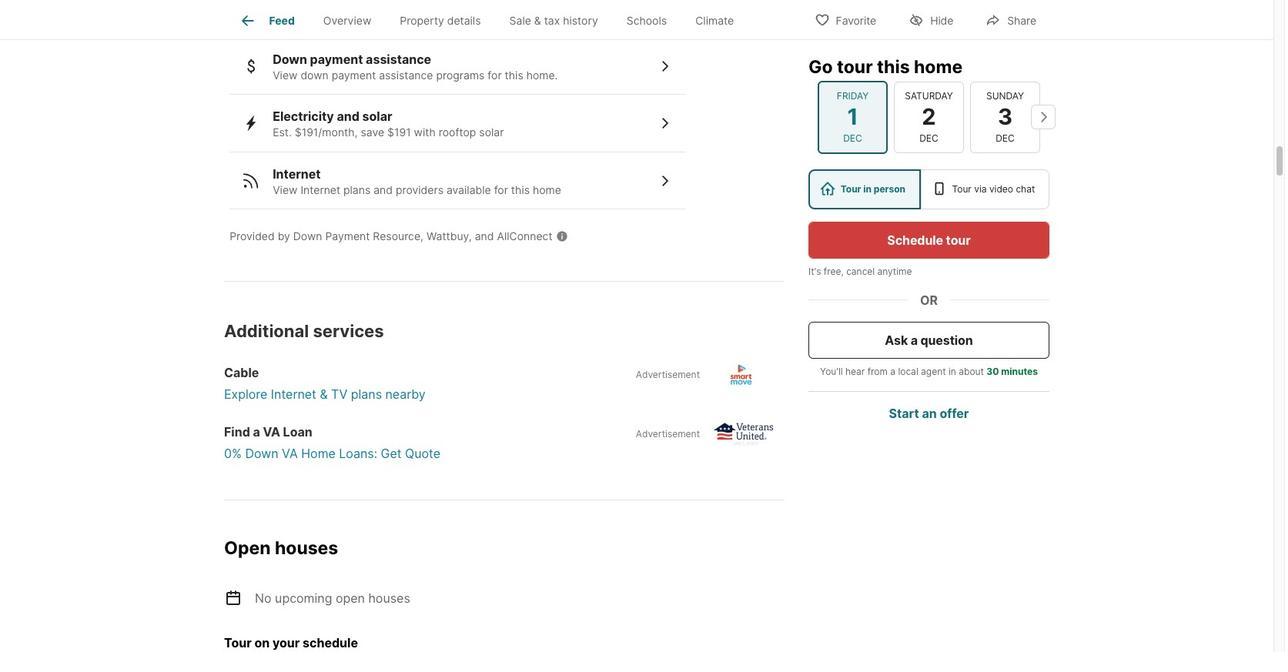 Task type: vqa. For each thing, say whether or not it's contained in the screenshot.


Task type: describe. For each thing, give the bounding box(es) containing it.
video
[[989, 182, 1013, 194]]

tour for tour on your schedule
[[224, 635, 252, 651]]

$191/month,
[[295, 126, 358, 139]]

0 vertical spatial payment
[[310, 51, 363, 67]]

saturday 2 dec
[[905, 90, 953, 143]]

provided by down payment resource, wattbuy, and allconnect
[[230, 230, 552, 243]]

loans:
[[339, 446, 377, 461]]

3
[[998, 103, 1013, 130]]

schedule tour
[[887, 232, 971, 247]]

advertisement for find a va loan 0% down va home loans: get quote
[[636, 428, 700, 440]]

start
[[889, 405, 919, 420]]

climate tab
[[681, 2, 748, 39]]

tour in person
[[841, 182, 905, 194]]

friday 1 dec
[[837, 90, 869, 143]]

go tour this home
[[808, 55, 963, 77]]

in inside 'option'
[[863, 182, 872, 194]]

tour in person option
[[808, 169, 921, 209]]

home inside internet view internet plans and providers available for this home
[[533, 183, 561, 196]]

save
[[361, 126, 384, 139]]

open
[[224, 538, 271, 559]]

& inside cable explore internet & tv plans nearby
[[320, 387, 328, 402]]

1 vertical spatial va
[[282, 446, 298, 461]]

additional for additional services
[[224, 321, 309, 341]]

schedule
[[303, 635, 358, 651]]

for inside internet view internet plans and providers available for this home
[[494, 183, 508, 196]]

and inside the electricity and solar est. $191/month, save                  $191 with rooftop solar
[[337, 109, 359, 124]]

start an offer
[[889, 405, 969, 420]]

tour via video chat
[[952, 182, 1035, 194]]

view inside internet view internet plans and providers available for this home
[[273, 183, 298, 196]]

payment
[[325, 230, 370, 243]]

providers
[[396, 183, 443, 196]]

loan
[[283, 424, 312, 440]]

ask a question button
[[808, 321, 1049, 358]]

sale & tax history tab
[[495, 2, 612, 39]]

upcoming
[[275, 591, 332, 606]]

schools tab
[[612, 2, 681, 39]]

ask
[[885, 332, 908, 347]]

feed
[[269, 14, 295, 27]]

rooftop
[[439, 126, 476, 139]]

you'll
[[820, 365, 843, 376]]

electricity
[[273, 109, 334, 124]]

internet view internet plans and providers available for this home
[[273, 166, 561, 196]]

an
[[922, 405, 937, 420]]

on
[[254, 635, 270, 651]]

dec for 2
[[919, 132, 938, 143]]

for inside down payment assistance view down payment assistance programs for this home.
[[488, 68, 502, 81]]

it's free, cancel anytime
[[808, 265, 912, 276]]

0%
[[224, 446, 242, 461]]

tour for tour in person
[[841, 182, 861, 194]]

down
[[301, 68, 329, 81]]

tax
[[544, 14, 560, 27]]

1 vertical spatial down
[[293, 230, 322, 243]]

open
[[336, 591, 365, 606]]

0 vertical spatial home
[[914, 55, 963, 77]]

overview
[[323, 14, 371, 27]]

2 horizontal spatial and
[[475, 230, 494, 243]]

1 vertical spatial assistance
[[379, 68, 433, 81]]

sale & tax history
[[509, 14, 598, 27]]

favorite
[[836, 13, 876, 27]]

find
[[224, 424, 250, 440]]

saturday
[[905, 90, 953, 101]]

favorite button
[[801, 3, 889, 35]]

0 vertical spatial internet
[[273, 166, 321, 182]]

it's
[[808, 265, 821, 276]]

home.
[[526, 68, 558, 81]]

feed link
[[238, 12, 295, 30]]

electricity and solar est. $191/month, save                  $191 with rooftop solar
[[273, 109, 504, 139]]

with
[[414, 126, 436, 139]]

history
[[563, 14, 598, 27]]

from
[[867, 365, 888, 376]]

you'll hear from a local agent in about 30 minutes
[[820, 365, 1038, 376]]

down payment assistance view down payment assistance programs for this home.
[[273, 51, 558, 81]]

down inside the 'find a va loan 0% down va home loans: get quote'
[[245, 446, 278, 461]]

friday
[[837, 90, 869, 101]]

est.
[[273, 126, 292, 139]]

this inside internet view internet plans and providers available for this home
[[511, 183, 530, 196]]

property
[[400, 14, 444, 27]]

programs
[[436, 68, 485, 81]]

chat
[[1016, 182, 1035, 194]]

additional services
[[224, 321, 384, 341]]

1 vertical spatial payment
[[332, 68, 376, 81]]

list box containing tour in person
[[808, 169, 1049, 209]]

dec for 3
[[996, 132, 1015, 143]]

go
[[808, 55, 833, 77]]

via
[[974, 182, 987, 194]]

additional resources
[[230, 8, 370, 24]]

sunday
[[986, 90, 1024, 101]]

no
[[255, 591, 271, 606]]

dec for 1
[[843, 132, 862, 143]]

by
[[278, 230, 290, 243]]

30
[[986, 365, 999, 376]]

internet for cable
[[271, 387, 316, 402]]

sunday 3 dec
[[986, 90, 1024, 143]]

details
[[447, 14, 481, 27]]

ask a question
[[885, 332, 973, 347]]



Task type: locate. For each thing, give the bounding box(es) containing it.
and right wattbuy,
[[475, 230, 494, 243]]

1 horizontal spatial solar
[[479, 126, 504, 139]]

no upcoming open houses
[[255, 591, 410, 606]]

houses
[[275, 538, 338, 559], [368, 591, 410, 606]]

down right by
[[293, 230, 322, 243]]

2 view from the top
[[273, 183, 298, 196]]

0 vertical spatial &
[[534, 14, 541, 27]]

2 vertical spatial and
[[475, 230, 494, 243]]

tour left "person"
[[841, 182, 861, 194]]

1 vertical spatial solar
[[479, 126, 504, 139]]

2 vertical spatial a
[[253, 424, 260, 440]]

anytime
[[877, 265, 912, 276]]

0 vertical spatial tour
[[837, 55, 873, 77]]

overview tab
[[309, 2, 386, 39]]

allconnect
[[497, 230, 552, 243]]

2 horizontal spatial dec
[[996, 132, 1015, 143]]

1 vertical spatial a
[[890, 365, 895, 376]]

property details
[[400, 14, 481, 27]]

home
[[301, 446, 336, 461]]

plans right tv
[[351, 387, 382, 402]]

0% down va home loans: get quote link
[[224, 444, 794, 463]]

1 vertical spatial tour
[[946, 232, 971, 247]]

0 horizontal spatial in
[[863, 182, 872, 194]]

tour for schedule
[[946, 232, 971, 247]]

about
[[959, 365, 984, 376]]

1 vertical spatial and
[[374, 183, 393, 196]]

tour inside 'option'
[[841, 182, 861, 194]]

& left tv
[[320, 387, 328, 402]]

sale
[[509, 14, 531, 27]]

available
[[446, 183, 491, 196]]

houses up upcoming
[[275, 538, 338, 559]]

internet up loan
[[271, 387, 316, 402]]

0 horizontal spatial and
[[337, 109, 359, 124]]

tour for tour via video chat
[[952, 182, 972, 194]]

your
[[272, 635, 300, 651]]

2 horizontal spatial tour
[[952, 182, 972, 194]]

1 horizontal spatial tour
[[946, 232, 971, 247]]

plans
[[343, 183, 371, 196], [351, 387, 382, 402]]

schedule
[[887, 232, 943, 247]]

plans up payment
[[343, 183, 371, 196]]

this
[[877, 55, 910, 77], [505, 68, 523, 81], [511, 183, 530, 196]]

resource,
[[373, 230, 423, 243]]

1 horizontal spatial and
[[374, 183, 393, 196]]

and inside internet view internet plans and providers available for this home
[[374, 183, 393, 196]]

1 horizontal spatial &
[[534, 14, 541, 27]]

0 vertical spatial in
[[863, 182, 872, 194]]

None button
[[818, 81, 888, 153], [894, 81, 964, 152], [970, 81, 1040, 152], [818, 81, 888, 153], [894, 81, 964, 152], [970, 81, 1040, 152]]

person
[[874, 182, 905, 194]]

0 horizontal spatial a
[[253, 424, 260, 440]]

share
[[1007, 13, 1036, 27]]

va down loan
[[282, 446, 298, 461]]

find a va loan 0% down va home loans: get quote
[[224, 424, 441, 461]]

down inside down payment assistance view down payment assistance programs for this home.
[[273, 51, 307, 67]]

internet for internet
[[301, 183, 340, 196]]

houses right open
[[368, 591, 410, 606]]

dec inside 'saturday 2 dec'
[[919, 132, 938, 143]]

0 vertical spatial advertisement
[[636, 369, 700, 381]]

tour via video chat option
[[921, 169, 1049, 209]]

& inside tab
[[534, 14, 541, 27]]

1 horizontal spatial houses
[[368, 591, 410, 606]]

0 horizontal spatial va
[[263, 424, 280, 440]]

share button
[[973, 3, 1049, 35]]

tour up friday at the top of the page
[[837, 55, 873, 77]]

0 vertical spatial assistance
[[366, 51, 431, 67]]

assistance down property
[[366, 51, 431, 67]]

2 vertical spatial internet
[[271, 387, 316, 402]]

in right agent at the bottom right
[[948, 365, 956, 376]]

0 vertical spatial plans
[[343, 183, 371, 196]]

hide button
[[896, 3, 966, 35]]

services
[[313, 321, 384, 341]]

1 dec from the left
[[843, 132, 862, 143]]

home
[[914, 55, 963, 77], [533, 183, 561, 196]]

view inside down payment assistance view down payment assistance programs for this home.
[[273, 68, 298, 81]]

home up saturday
[[914, 55, 963, 77]]

payment up down
[[310, 51, 363, 67]]

$191
[[387, 126, 411, 139]]

a
[[911, 332, 918, 347], [890, 365, 895, 376], [253, 424, 260, 440]]

free,
[[824, 265, 844, 276]]

schools
[[627, 14, 667, 27]]

2 dec from the left
[[919, 132, 938, 143]]

a inside ask a question button
[[911, 332, 918, 347]]

for right available
[[494, 183, 508, 196]]

cancel
[[846, 265, 875, 276]]

2 advertisement from the top
[[636, 428, 700, 440]]

1 vertical spatial internet
[[301, 183, 340, 196]]

additional left resources
[[230, 8, 299, 24]]

provided
[[230, 230, 275, 243]]

tab list containing feed
[[224, 0, 760, 39]]

1 horizontal spatial home
[[914, 55, 963, 77]]

1 vertical spatial houses
[[368, 591, 410, 606]]

a for find a va loan 0% down va home loans: get quote
[[253, 424, 260, 440]]

solar right rooftop
[[479, 126, 504, 139]]

1 vertical spatial in
[[948, 365, 956, 376]]

a for ask a question
[[911, 332, 918, 347]]

0 vertical spatial view
[[273, 68, 298, 81]]

and left providers
[[374, 183, 393, 196]]

1 view from the top
[[273, 68, 298, 81]]

wattbuy,
[[426, 230, 472, 243]]

1 horizontal spatial dec
[[919, 132, 938, 143]]

1 horizontal spatial va
[[282, 446, 298, 461]]

0 vertical spatial and
[[337, 109, 359, 124]]

1 vertical spatial &
[[320, 387, 328, 402]]

0 horizontal spatial solar
[[362, 109, 392, 124]]

down
[[273, 51, 307, 67], [293, 230, 322, 243], [245, 446, 278, 461]]

0 vertical spatial va
[[263, 424, 280, 440]]

additional for additional resources
[[230, 8, 299, 24]]

1 vertical spatial for
[[494, 183, 508, 196]]

a right from
[[890, 365, 895, 376]]

a right the ask
[[911, 332, 918, 347]]

advertisement
[[636, 369, 700, 381], [636, 428, 700, 440]]

additional up "cable"
[[224, 321, 309, 341]]

3 dec from the left
[[996, 132, 1015, 143]]

1 vertical spatial plans
[[351, 387, 382, 402]]

view
[[273, 68, 298, 81], [273, 183, 298, 196]]

hide
[[930, 13, 953, 27]]

this up allconnect
[[511, 183, 530, 196]]

local
[[898, 365, 918, 376]]

view left down
[[273, 68, 298, 81]]

2 vertical spatial down
[[245, 446, 278, 461]]

this up saturday
[[877, 55, 910, 77]]

schedule tour button
[[808, 221, 1049, 258]]

tab list
[[224, 0, 760, 39]]

quote
[[405, 446, 441, 461]]

climate
[[695, 14, 734, 27]]

0 horizontal spatial &
[[320, 387, 328, 402]]

in
[[863, 182, 872, 194], [948, 365, 956, 376]]

offer
[[940, 405, 969, 420]]

dec down 3
[[996, 132, 1015, 143]]

assistance
[[366, 51, 431, 67], [379, 68, 433, 81]]

property details tab
[[386, 2, 495, 39]]

tour right schedule
[[946, 232, 971, 247]]

1 vertical spatial advertisement
[[636, 428, 700, 440]]

minutes
[[1001, 365, 1038, 376]]

0 horizontal spatial houses
[[275, 538, 338, 559]]

tour left 'on'
[[224, 635, 252, 651]]

or
[[920, 292, 938, 307]]

payment right down
[[332, 68, 376, 81]]

for right programs
[[488, 68, 502, 81]]

explore
[[224, 387, 267, 402]]

and up the $191/month,
[[337, 109, 359, 124]]

question
[[920, 332, 973, 347]]

dec inside friday 1 dec
[[843, 132, 862, 143]]

0 vertical spatial houses
[[275, 538, 338, 559]]

solar
[[362, 109, 392, 124], [479, 126, 504, 139]]

dec inside sunday 3 dec
[[996, 132, 1015, 143]]

this left home. in the top of the page
[[505, 68, 523, 81]]

plans inside internet view internet plans and providers available for this home
[[343, 183, 371, 196]]

home up allconnect
[[533, 183, 561, 196]]

0 vertical spatial solar
[[362, 109, 392, 124]]

0 vertical spatial a
[[911, 332, 918, 347]]

& left tax
[[534, 14, 541, 27]]

assistance up the electricity and solar est. $191/month, save                  $191 with rooftop solar
[[379, 68, 433, 81]]

agent
[[921, 365, 946, 376]]

plans inside cable explore internet & tv plans nearby
[[351, 387, 382, 402]]

down right 0%
[[245, 446, 278, 461]]

list box
[[808, 169, 1049, 209]]

explore internet & tv plans nearby link
[[224, 385, 794, 404]]

in left "person"
[[863, 182, 872, 194]]

1 vertical spatial home
[[533, 183, 561, 196]]

tour inside schedule tour button
[[946, 232, 971, 247]]

down up down
[[273, 51, 307, 67]]

tour for go
[[837, 55, 873, 77]]

va left loan
[[263, 424, 280, 440]]

open houses
[[224, 538, 338, 559]]

tv
[[331, 387, 347, 402]]

0 horizontal spatial dec
[[843, 132, 862, 143]]

a inside the 'find a va loan 0% down va home loans: get quote'
[[253, 424, 260, 440]]

a right find
[[253, 424, 260, 440]]

0 horizontal spatial tour
[[224, 635, 252, 651]]

view up by
[[273, 183, 298, 196]]

1 horizontal spatial tour
[[841, 182, 861, 194]]

internet inside cable explore internet & tv plans nearby
[[271, 387, 316, 402]]

0 vertical spatial additional
[[230, 8, 299, 24]]

1 vertical spatial additional
[[224, 321, 309, 341]]

hear
[[845, 365, 865, 376]]

internet down est.
[[273, 166, 321, 182]]

&
[[534, 14, 541, 27], [320, 387, 328, 402]]

internet up payment
[[301, 183, 340, 196]]

tour left via
[[952, 182, 972, 194]]

1 horizontal spatial in
[[948, 365, 956, 376]]

2
[[922, 103, 936, 130]]

tour inside option
[[952, 182, 972, 194]]

advertisement for cable explore internet & tv plans nearby
[[636, 369, 700, 381]]

dec down 1
[[843, 132, 862, 143]]

0 horizontal spatial home
[[533, 183, 561, 196]]

0 vertical spatial down
[[273, 51, 307, 67]]

this inside down payment assistance view down payment assistance programs for this home.
[[505, 68, 523, 81]]

next image
[[1031, 105, 1056, 129]]

0 horizontal spatial tour
[[837, 55, 873, 77]]

additional
[[230, 8, 299, 24], [224, 321, 309, 341]]

1 vertical spatial view
[[273, 183, 298, 196]]

1 horizontal spatial a
[[890, 365, 895, 376]]

1 advertisement from the top
[[636, 369, 700, 381]]

solar up the save
[[362, 109, 392, 124]]

dec
[[843, 132, 862, 143], [919, 132, 938, 143], [996, 132, 1015, 143]]

dec down 2
[[919, 132, 938, 143]]

tour on your schedule
[[224, 635, 358, 651]]

0 vertical spatial for
[[488, 68, 502, 81]]

payment
[[310, 51, 363, 67], [332, 68, 376, 81]]

2 horizontal spatial a
[[911, 332, 918, 347]]

get
[[381, 446, 402, 461]]



